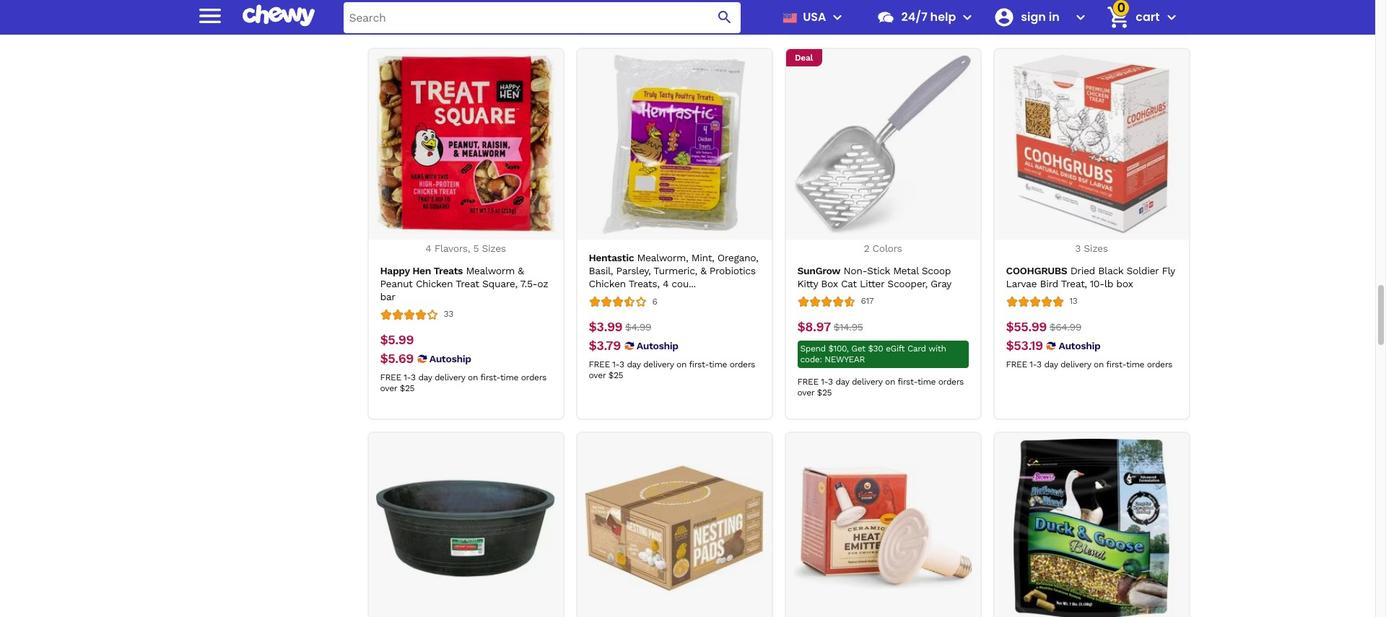 Task type: vqa. For each thing, say whether or not it's contained in the screenshot.
20% off your first pharmacy order* with code RX20. Shop now. image
no



Task type: describe. For each thing, give the bounding box(es) containing it.
0 horizontal spatial $25
[[400, 383, 415, 394]]

$55.99 text field
[[1006, 319, 1047, 335]]

$8.97 $14.95
[[798, 319, 863, 334]]

treat
[[456, 278, 479, 290]]

coohgrubs dried black soldier fly larvae bird treat, 10-lb box image
[[1003, 55, 1182, 234]]

chicken inside mealworm & peanut chicken treat square, 7.5-oz bar
[[416, 278, 453, 290]]

metal
[[894, 265, 919, 277]]

1- left in
[[1030, 4, 1037, 14]]

non-stick metal scoop kitty box cat litter scooper, gray
[[798, 265, 952, 290]]

cat
[[841, 278, 857, 290]]

$55.99
[[1006, 319, 1047, 334]]

deal
[[795, 53, 813, 63]]

$3.99 text field
[[589, 320, 623, 335]]

bird
[[1040, 278, 1059, 290]]

24/7 help
[[902, 9, 957, 25]]

$53.19 text field
[[1006, 338, 1043, 354]]

$64.99 text field
[[1050, 319, 1082, 335]]

$5.99
[[380, 332, 414, 347]]

4 inside mealworm, mint, oregano, basil, parsley, turmeric, & probiotics chicken treats, 4 cou...
[[663, 278, 669, 290]]

$8.97
[[798, 319, 831, 334]]

1- down $3.79 text field
[[613, 360, 620, 370]]

sungrow
[[798, 265, 841, 277]]

black
[[1099, 265, 1124, 277]]

coohgrubs
[[1006, 265, 1068, 277]]

box
[[821, 278, 838, 290]]

free down $5.69 text field
[[380, 373, 401, 383]]

$3.79 text field
[[589, 338, 621, 354]]

fly
[[1162, 265, 1176, 277]]

mealworm
[[466, 265, 515, 277]]

oz
[[538, 278, 548, 290]]

2 colors
[[864, 243, 903, 254]]

1 horizontal spatial over
[[589, 371, 606, 381]]

bar
[[380, 291, 396, 303]]

happy hen treats
[[380, 265, 463, 277]]

tuff stuff products heavy duty feed dish farm animal feeder, 7-gal image
[[376, 439, 555, 618]]

turmeric,
[[654, 265, 698, 277]]

submit search image
[[717, 9, 734, 26]]

happy hen treats mealworm & peanut chicken treat square, 7.5-oz bar image
[[376, 55, 555, 234]]

box
[[1117, 278, 1134, 290]]

$53.19
[[1006, 338, 1043, 353]]

2 horizontal spatial free 1-3 day delivery on first-time orders over $25
[[798, 377, 964, 398]]

items image
[[1106, 5, 1132, 30]]

delivery down 33
[[435, 373, 465, 383]]

colors
[[873, 243, 903, 254]]

soldier
[[1127, 265, 1159, 277]]

0 horizontal spatial free 1-3 day delivery on first-time orders over $25
[[380, 373, 547, 394]]

get
[[852, 344, 866, 354]]

$100,
[[829, 344, 849, 354]]

2
[[864, 243, 870, 254]]

3 down $5.69 text field
[[411, 373, 416, 383]]

$8.97 text field
[[798, 319, 831, 335]]

free left in
[[1006, 4, 1028, 14]]

happy
[[380, 265, 410, 277]]

3 down the $53.19 text field
[[1037, 360, 1042, 370]]

$3.99 $4.99
[[589, 320, 652, 335]]

$55.99 $64.99
[[1006, 319, 1082, 334]]

$5.99 text field
[[380, 332, 414, 348]]

free down $3.79 text field
[[589, 360, 610, 370]]

brown's bird lover's blend duck & goose food, 7-lb bag, bundle of 2 image
[[1003, 439, 1182, 618]]

dried
[[1071, 265, 1096, 277]]

$3.79
[[589, 338, 621, 353]]

$14.95 text field
[[834, 319, 863, 335]]

litter
[[860, 278, 885, 290]]

free down code:
[[798, 377, 819, 387]]

help menu image
[[959, 9, 977, 26]]

3 left in
[[1037, 4, 1042, 14]]

$14.95
[[834, 321, 863, 333]]

in
[[1049, 9, 1060, 25]]

spend $100, get $30 egift card with code: newyear
[[801, 344, 947, 365]]

treats,
[[629, 278, 660, 290]]

stick
[[867, 265, 890, 277]]

hen
[[413, 265, 431, 277]]

2 sizes from the left
[[1084, 243, 1108, 254]]

kitty
[[798, 278, 818, 290]]

33
[[444, 309, 453, 320]]

probiotics
[[710, 265, 756, 277]]

egift
[[886, 344, 905, 354]]

free down the $53.19 text field
[[1006, 360, 1028, 370]]

delivery down $64.99 text field
[[1061, 360, 1092, 370]]

10-
[[1090, 278, 1105, 290]]

1- down code:
[[821, 377, 829, 387]]

hentastic mealworm, mint, oregano, basil, parsley, turmeric, & probiotics chicken treats, 4 count image
[[585, 55, 764, 234]]



Task type: locate. For each thing, give the bounding box(es) containing it.
4 up hen
[[426, 243, 431, 254]]

delivery
[[1061, 4, 1092, 14], [1061, 360, 1092, 370], [644, 360, 674, 370], [435, 373, 465, 383], [852, 377, 883, 387]]

$25 down $3.79 text field
[[609, 371, 623, 381]]

oregano,
[[718, 252, 759, 264]]

2 horizontal spatial over
[[798, 388, 815, 398]]

autoship down 33
[[430, 353, 471, 365]]

square,
[[483, 278, 518, 290]]

0 horizontal spatial 4
[[426, 243, 431, 254]]

over down $5.69 text field
[[380, 383, 397, 394]]

1 vertical spatial free 1-3 day delivery on first-time orders
[[1006, 360, 1173, 370]]

1 horizontal spatial sizes
[[1084, 243, 1108, 254]]

mint,
[[692, 252, 715, 264]]

non-
[[844, 265, 867, 277]]

treat,
[[1062, 278, 1087, 290]]

autoship for $55.99
[[1059, 340, 1101, 352]]

1 horizontal spatial $25
[[609, 371, 623, 381]]

1 horizontal spatial free 1-3 day delivery on first-time orders over $25
[[589, 360, 755, 381]]

& inside mealworm & peanut chicken treat square, 7.5-oz bar
[[518, 265, 524, 277]]

autoship down $4.99 text field
[[637, 340, 679, 352]]

3
[[1037, 4, 1042, 14], [1076, 243, 1081, 254], [1037, 360, 1042, 370], [620, 360, 625, 370], [411, 373, 416, 383], [828, 377, 833, 387]]

& up the 7.5-
[[518, 265, 524, 277]]

6
[[653, 297, 658, 307]]

7.5-
[[520, 278, 538, 290]]

sizes up 'dried'
[[1084, 243, 1108, 254]]

free 1-3 day delivery on first-time orders over $25 down $4.99 text field
[[589, 360, 755, 381]]

24/7 help link
[[871, 0, 957, 35]]

Search text field
[[343, 2, 741, 33]]

3 sizes
[[1076, 243, 1108, 254]]

mealworm,
[[637, 252, 689, 264]]

over
[[589, 371, 606, 381], [380, 383, 397, 394], [798, 388, 815, 398]]

treats
[[434, 265, 463, 277]]

time
[[1127, 4, 1145, 14], [1127, 360, 1145, 370], [709, 360, 727, 370], [500, 373, 519, 383], [918, 377, 936, 387]]

0 horizontal spatial sizes
[[482, 243, 506, 254]]

$30
[[869, 344, 884, 354]]

1 horizontal spatial chicken
[[589, 278, 626, 290]]

delivery down $4.99 text field
[[644, 360, 674, 370]]

mealworm & peanut chicken treat square, 7.5-oz bar
[[380, 265, 548, 303]]

3 down $3.79 text field
[[620, 360, 625, 370]]

autoship down $64.99 text field
[[1059, 340, 1101, 352]]

sign in link
[[988, 0, 1070, 35]]

2 free 1-3 day delivery on first-time orders from the top
[[1006, 360, 1173, 370]]

usa button
[[777, 0, 847, 35]]

0 horizontal spatial chicken
[[416, 278, 453, 290]]

13
[[1070, 296, 1078, 307]]

0 horizontal spatial autoship
[[430, 353, 471, 365]]

culinary coop ceramic chicken heat emitter, 150-watt image
[[794, 439, 973, 618]]

1 horizontal spatial menu image
[[830, 9, 847, 26]]

1 horizontal spatial 4
[[663, 278, 669, 290]]

lb
[[1105, 278, 1114, 290]]

peanut
[[380, 278, 413, 290]]

card
[[908, 344, 927, 354]]

0 vertical spatial free 1-3 day delivery on first-time orders
[[1006, 4, 1173, 14]]

2 horizontal spatial $25
[[817, 388, 832, 398]]

sign in
[[1022, 9, 1060, 25]]

hentastic
[[589, 252, 634, 264]]

chicken down basil,
[[589, 278, 626, 290]]

delivery down spend $100, get $30 egift card with code: newyear
[[852, 377, 883, 387]]

mealworm, mint, oregano, basil, parsley, turmeric, & probiotics chicken treats, 4 cou...
[[589, 252, 759, 290]]

$64.99
[[1050, 321, 1082, 333]]

over down code:
[[798, 388, 815, 398]]

sungrow non-stick metal scoop kitty box cat litter scooper, gray image
[[794, 55, 973, 234]]

eaton pet & pasture usa grown & sustainably harvested bird nesting pad, 8-pack image
[[585, 439, 764, 618]]

2 horizontal spatial autoship
[[1059, 340, 1101, 352]]

free 1-3 day delivery on first-time orders over $25
[[589, 360, 755, 381], [380, 373, 547, 394], [798, 377, 964, 398]]

cou...
[[672, 278, 696, 290]]

chewy support image
[[877, 8, 896, 27]]

scooper,
[[888, 278, 928, 290]]

chicken inside mealworm, mint, oregano, basil, parsley, turmeric, & probiotics chicken treats, 4 cou...
[[589, 278, 626, 290]]

scoop
[[922, 265, 951, 277]]

3 down newyear
[[828, 377, 833, 387]]

autoship
[[1059, 340, 1101, 352], [637, 340, 679, 352], [430, 353, 471, 365]]

& inside mealworm, mint, oregano, basil, parsley, turmeric, & probiotics chicken treats, 4 cou...
[[701, 265, 707, 277]]

chewy home image
[[242, 0, 315, 32]]

menu image right usa
[[830, 9, 847, 26]]

$5.69
[[380, 351, 414, 366]]

free 1-3 day delivery on first-time orders over $25 down spend $100, get $30 egift card with code: newyear
[[798, 377, 964, 398]]

day
[[1045, 4, 1058, 14], [1045, 360, 1058, 370], [627, 360, 641, 370], [419, 373, 432, 383], [836, 377, 850, 387]]

1 horizontal spatial &
[[701, 265, 707, 277]]

Product search field
[[343, 2, 741, 33]]

on
[[1094, 4, 1104, 14], [1094, 360, 1104, 370], [677, 360, 687, 370], [468, 373, 478, 383], [886, 377, 896, 387]]

autoship for $3.99
[[637, 340, 679, 352]]

delivery right in
[[1061, 4, 1092, 14]]

basil,
[[589, 265, 613, 277]]

chicken
[[416, 278, 453, 290], [589, 278, 626, 290]]

1- down the $53.19 text field
[[1030, 360, 1037, 370]]

menu image inside usa popup button
[[830, 9, 847, 26]]

1- down $5.69 text field
[[404, 373, 411, 383]]

parsley,
[[616, 265, 651, 277]]

1-
[[1030, 4, 1037, 14], [1030, 360, 1037, 370], [613, 360, 620, 370], [404, 373, 411, 383], [821, 377, 829, 387]]

sign
[[1022, 9, 1047, 25]]

menu image
[[195, 1, 224, 30], [830, 9, 847, 26]]

0 horizontal spatial menu image
[[195, 1, 224, 30]]

0 horizontal spatial &
[[518, 265, 524, 277]]

0 horizontal spatial over
[[380, 383, 397, 394]]

1 free 1-3 day delivery on first-time orders from the top
[[1006, 4, 1173, 14]]

with
[[929, 344, 947, 354]]

sizes right 5
[[482, 243, 506, 254]]

account menu image
[[1073, 9, 1090, 26]]

code:
[[801, 355, 822, 365]]

sizes
[[482, 243, 506, 254], [1084, 243, 1108, 254]]

usa
[[803, 9, 827, 25]]

dried black soldier fly larvae bird treat, 10-lb box
[[1006, 265, 1176, 290]]

5
[[473, 243, 479, 254]]

cart
[[1136, 9, 1160, 25]]

$25 down $5.69 text field
[[400, 383, 415, 394]]

$25
[[609, 371, 623, 381], [400, 383, 415, 394], [817, 388, 832, 398]]

flavors,
[[435, 243, 470, 254]]

$4.99 text field
[[626, 320, 652, 335]]

menu image left chewy home 'image'
[[195, 1, 224, 30]]

over down $3.79 text field
[[589, 371, 606, 381]]

cart menu image
[[1163, 9, 1181, 26]]

4 flavors, 5 sizes
[[426, 243, 506, 254]]

1 horizontal spatial autoship
[[637, 340, 679, 352]]

free 1-3 day delivery on first-time orders over $25 down 33
[[380, 373, 547, 394]]

4
[[426, 243, 431, 254], [663, 278, 669, 290]]

1 vertical spatial 4
[[663, 278, 669, 290]]

3 up 'dried'
[[1076, 243, 1081, 254]]

orders
[[1148, 4, 1173, 14], [1148, 360, 1173, 370], [730, 360, 755, 370], [521, 373, 547, 383], [939, 377, 964, 387]]

4 down the turmeric,
[[663, 278, 669, 290]]

cart link
[[1102, 0, 1160, 35]]

24/7
[[902, 9, 928, 25]]

help
[[931, 9, 957, 25]]

$25 down code:
[[817, 388, 832, 398]]

gray
[[931, 278, 952, 290]]

chicken down hen
[[416, 278, 453, 290]]

newyear
[[825, 355, 865, 365]]

0 vertical spatial 4
[[426, 243, 431, 254]]

$3.99
[[589, 320, 623, 335]]

first-
[[1107, 4, 1127, 14], [1107, 360, 1127, 370], [689, 360, 709, 370], [481, 373, 500, 383], [898, 377, 918, 387]]

larvae
[[1006, 278, 1037, 290]]

spend
[[801, 344, 826, 354]]

& down mint,
[[701, 265, 707, 277]]

$4.99
[[626, 322, 652, 333]]

617
[[861, 296, 874, 307]]

$5.69 text field
[[380, 351, 414, 367]]

1 sizes from the left
[[482, 243, 506, 254]]



